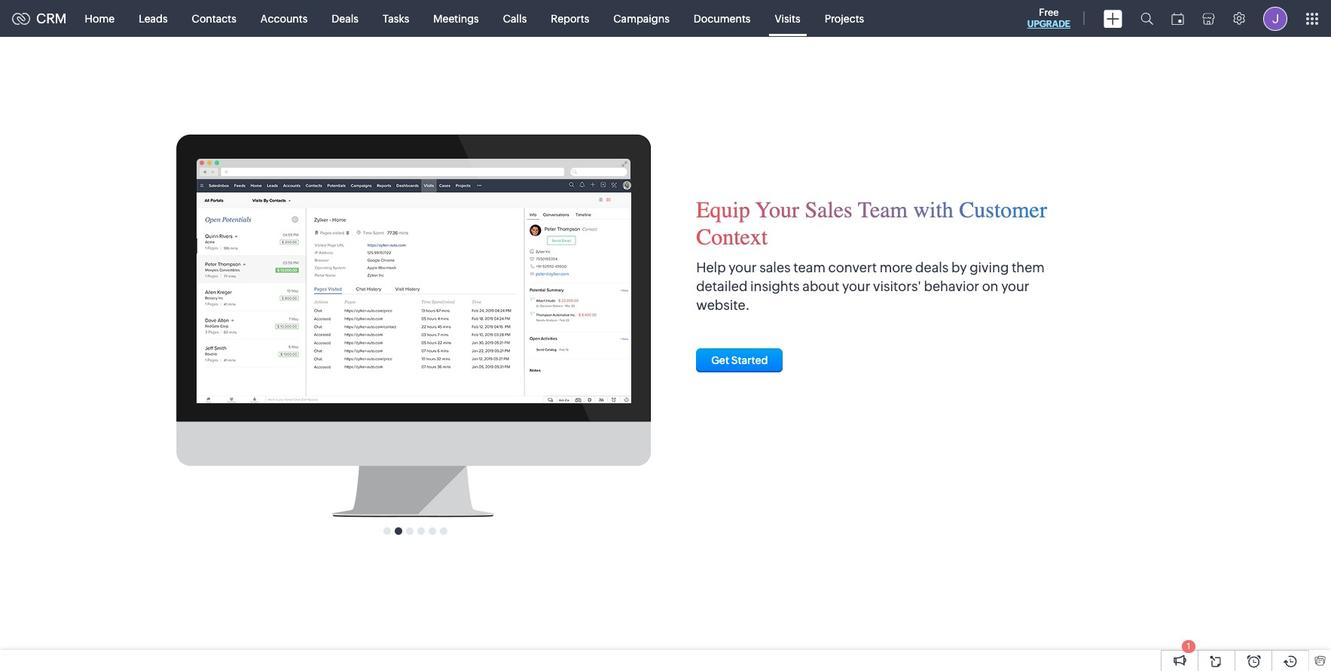 Task type: describe. For each thing, give the bounding box(es) containing it.
0 horizontal spatial your
[[729, 260, 757, 275]]

on
[[982, 279, 999, 294]]

sales
[[759, 260, 791, 275]]

leads link
[[127, 0, 180, 37]]

2 horizontal spatial your
[[1001, 279, 1029, 294]]

documents link
[[682, 0, 763, 37]]

team
[[858, 196, 908, 223]]

accounts link
[[248, 0, 320, 37]]

by
[[951, 260, 967, 275]]

logo image
[[12, 12, 30, 24]]

1
[[1187, 643, 1190, 652]]

home link
[[73, 0, 127, 37]]

tasks
[[383, 12, 409, 24]]

projects link
[[813, 0, 876, 37]]

giving
[[970, 260, 1009, 275]]

your
[[755, 196, 799, 223]]

context
[[696, 223, 768, 251]]

search element
[[1131, 0, 1162, 37]]

behavior
[[924, 279, 979, 294]]

more
[[880, 260, 913, 275]]

deals link
[[320, 0, 371, 37]]

tasks link
[[371, 0, 421, 37]]

calls link
[[491, 0, 539, 37]]

deals
[[915, 260, 949, 275]]

calls
[[503, 12, 527, 24]]

website.
[[696, 298, 750, 313]]

meetings link
[[421, 0, 491, 37]]

detailed
[[696, 279, 748, 294]]

visitors'
[[873, 279, 921, 294]]

home
[[85, 12, 115, 24]]

projects
[[825, 12, 864, 24]]

equip
[[696, 196, 750, 223]]

equip your sales team with customer context
[[696, 196, 1047, 251]]

create menu element
[[1095, 0, 1131, 37]]



Task type: locate. For each thing, give the bounding box(es) containing it.
get started
[[711, 355, 768, 367]]

customer
[[959, 196, 1047, 223]]

sales
[[805, 196, 853, 223]]

about
[[802, 279, 839, 294]]

your up the detailed
[[729, 260, 757, 275]]

campaigns link
[[601, 0, 682, 37]]

your down convert
[[842, 279, 870, 294]]

help your sales team convert more deals by giving them detailed insights about your visitors' behavior on your website.
[[696, 260, 1045, 313]]

get
[[711, 355, 729, 367]]

campaigns
[[613, 12, 670, 24]]

profile image
[[1263, 6, 1287, 31]]

convert
[[828, 260, 877, 275]]

meetings
[[433, 12, 479, 24]]

help
[[696, 260, 726, 275]]

visits
[[775, 12, 800, 24]]

leads
[[139, 12, 168, 24]]

get started button
[[696, 349, 783, 373]]

reports link
[[539, 0, 601, 37]]

contacts link
[[180, 0, 248, 37]]

create menu image
[[1104, 9, 1122, 27]]

started
[[731, 355, 768, 367]]

search image
[[1141, 12, 1153, 25]]

insights
[[750, 279, 800, 294]]

them
[[1012, 260, 1045, 275]]

with
[[913, 196, 953, 223]]

free upgrade
[[1027, 7, 1070, 29]]

reports
[[551, 12, 589, 24]]

crm
[[36, 11, 67, 26]]

documents
[[694, 12, 751, 24]]

your
[[729, 260, 757, 275], [842, 279, 870, 294], [1001, 279, 1029, 294]]

contacts
[[192, 12, 236, 24]]

crm link
[[12, 11, 67, 26]]

accounts
[[261, 12, 308, 24]]

free
[[1039, 7, 1059, 18]]

your down them
[[1001, 279, 1029, 294]]

calendar image
[[1171, 12, 1184, 24]]

upgrade
[[1027, 19, 1070, 29]]

profile element
[[1254, 0, 1296, 37]]

visits link
[[763, 0, 813, 37]]

1 horizontal spatial your
[[842, 279, 870, 294]]

deals
[[332, 12, 359, 24]]

team
[[793, 260, 826, 275]]



Task type: vqa. For each thing, say whether or not it's contained in the screenshot.
'on'
yes



